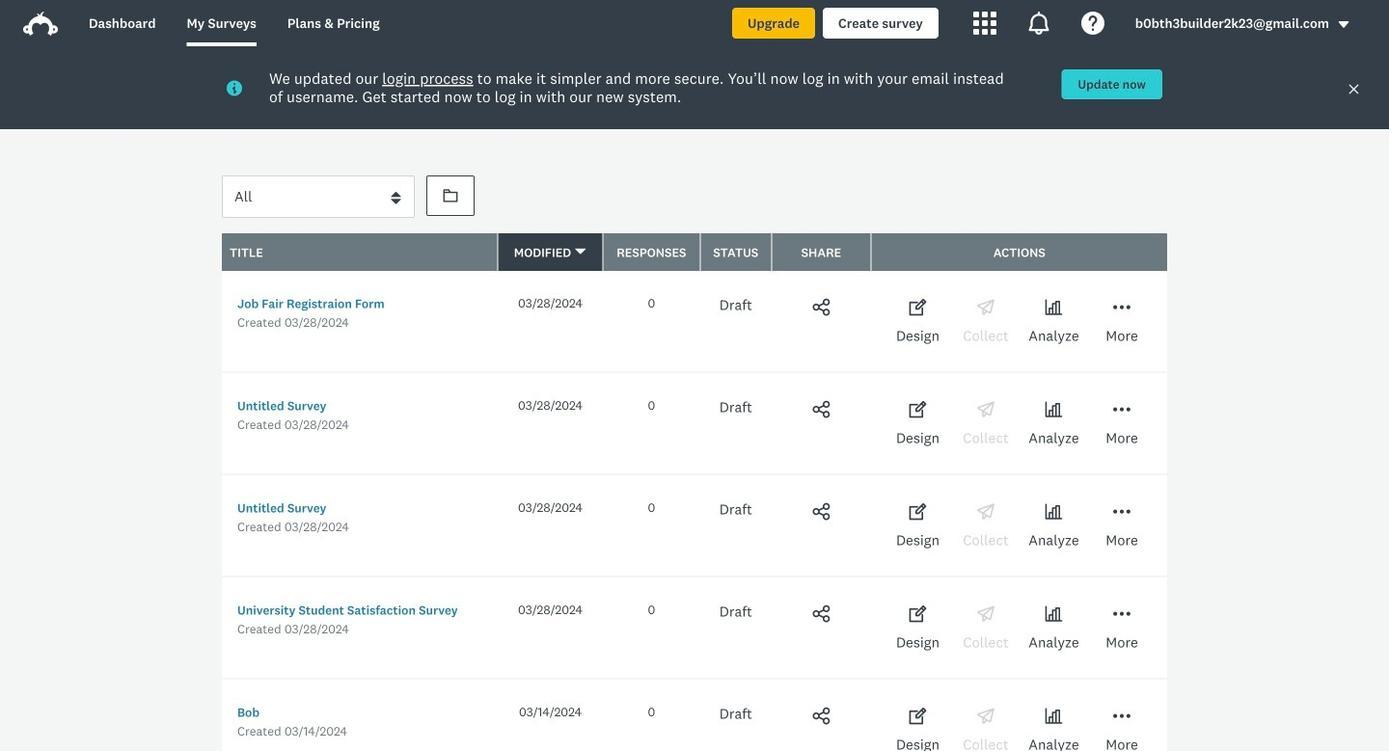 Task type: describe. For each thing, give the bounding box(es) containing it.
x image
[[1348, 83, 1361, 96]]

surveymonkey logo image
[[23, 12, 58, 36]]

1 products icon image from the left
[[974, 12, 997, 35]]

dropdown arrow image
[[1338, 18, 1351, 31]]



Task type: vqa. For each thing, say whether or not it's contained in the screenshot.
Products Icon
yes



Task type: locate. For each thing, give the bounding box(es) containing it.
help icon image
[[1082, 12, 1105, 35]]

1 horizontal spatial products icon image
[[1028, 12, 1051, 35]]

0 horizontal spatial products icon image
[[974, 12, 997, 35]]

2 products icon image from the left
[[1028, 12, 1051, 35]]

products icon image
[[974, 12, 997, 35], [1028, 12, 1051, 35]]



